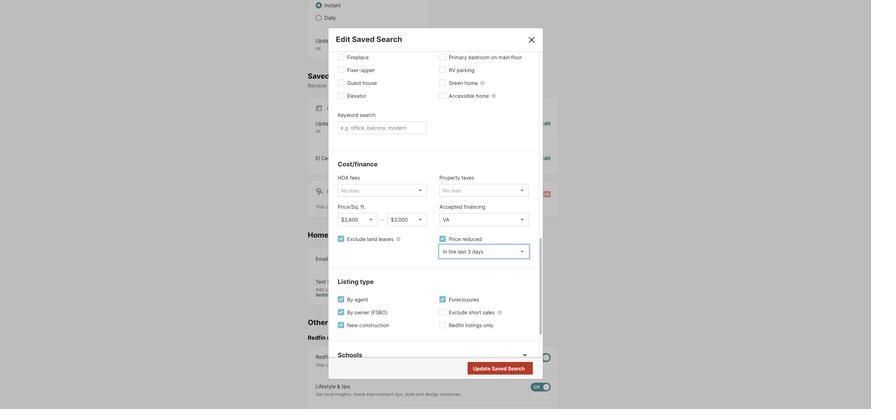 Task type: describe. For each thing, give the bounding box(es) containing it.
0 horizontal spatial and
[[384, 362, 392, 367]]

2 edit button from the top
[[541, 155, 551, 162]]

sales
[[483, 310, 495, 316]]

list box down 'while'
[[388, 213, 427, 226]]

house
[[363, 80, 377, 86]]

hoa fees
[[338, 175, 360, 181]]

home,
[[455, 362, 467, 367]]

edit saved search element
[[336, 35, 520, 44]]

1 update types all from the top
[[316, 38, 348, 51]]

land
[[367, 236, 377, 242]]

search for edit saved search
[[377, 35, 402, 44]]

notifications
[[344, 83, 373, 89]]

account settings
[[316, 287, 390, 298]]

stay
[[316, 362, 325, 367]]

property taxes
[[440, 175, 475, 181]]

exclude land leases
[[347, 236, 394, 242]]

local
[[324, 392, 334, 397]]

by agent
[[347, 297, 368, 303]]

2 types from the top
[[335, 121, 348, 127]]

elevator
[[347, 93, 367, 99]]

price
[[449, 236, 461, 242]]

lifestyle & tips get local insights, home improvement tips, style and design resources.
[[316, 384, 462, 397]]

1 to from the left
[[333, 362, 337, 367]]

updates
[[327, 335, 350, 341]]

saved searches receive timely notifications based on your preferred search filters.
[[308, 72, 465, 89]]

rv parking
[[449, 67, 475, 73]]

listing type
[[338, 278, 374, 286]]

edit for second edit button
[[541, 155, 551, 161]]

instant
[[325, 2, 341, 8]]

for sale
[[327, 105, 351, 112]]

1 edit button from the top
[[541, 120, 551, 134]]

search for update saved search
[[508, 366, 525, 372]]

settings
[[316, 292, 334, 298]]

based
[[374, 83, 389, 89]]

0 vertical spatial update
[[316, 38, 333, 44]]

connect
[[478, 362, 494, 367]]

cerrito
[[321, 155, 338, 161]]

on inside 'edit saved search' dialog
[[491, 54, 497, 61]]

add your phone number in
[[316, 287, 372, 292]]

accepted financing
[[440, 204, 486, 210]]

sell
[[443, 362, 450, 367]]

and inside lifestyle & tips get local insights, home improvement tips, style and design resources.
[[416, 392, 424, 397]]

short
[[469, 310, 482, 316]]

cost/finance
[[338, 161, 378, 168]]

news
[[332, 354, 345, 360]]

—
[[380, 217, 385, 222]]

owner
[[355, 310, 370, 316]]

no results
[[500, 366, 525, 372]]

daily
[[325, 15, 336, 21]]

improvement
[[367, 392, 394, 397]]

for for for sale
[[327, 105, 337, 112]]

redfin news stay up to date on redfin's tools and features, how to buy or sell a home, and connect with an agent.
[[316, 354, 525, 367]]

tools
[[373, 362, 383, 367]]

your inside saved searches receive timely notifications based on your preferred search filters.
[[398, 83, 408, 89]]

update saved search
[[473, 366, 525, 372]]

primary
[[449, 54, 467, 61]]

schools
[[338, 352, 363, 359]]

&
[[337, 384, 340, 390]]

on for news
[[349, 362, 354, 367]]

exclude for exclude land leases
[[347, 236, 366, 242]]

while
[[392, 203, 404, 210]]

price/sq.
[[338, 204, 359, 210]]

guest house
[[347, 80, 377, 86]]

redfin's
[[355, 362, 372, 367]]

1 vertical spatial your
[[325, 287, 335, 292]]

for for for rent
[[327, 188, 337, 195]]

main
[[499, 54, 510, 61]]

2 update types all from the top
[[316, 121, 348, 134]]

list box down reduced
[[440, 245, 529, 258]]

accessible home
[[449, 93, 489, 99]]

Daily radio
[[316, 15, 322, 21]]

design
[[425, 392, 439, 397]]

list box up the financing
[[440, 184, 529, 197]]

search inside saved searches receive timely notifications based on your preferred search filters.
[[433, 83, 449, 89]]

1 types from the top
[[335, 38, 348, 44]]

redfin for redfin updates
[[308, 335, 326, 341]]

update saved search button
[[468, 362, 533, 375]]

can
[[326, 203, 335, 210]]

edit for edit saved search
[[336, 35, 350, 44]]

foreclosures
[[449, 297, 479, 303]]

agent.
[[512, 362, 525, 367]]

other emails
[[308, 318, 353, 327]]

saved inside button
[[492, 366, 507, 372]]

or
[[437, 362, 441, 367]]

redfin inside redfin news stay up to date on redfin's tools and features, how to buy or sell a home, and connect with an agent.
[[316, 354, 331, 360]]

upper
[[361, 67, 375, 73]]

1
[[351, 155, 353, 161]]

features,
[[393, 362, 412, 367]]

how
[[413, 362, 422, 367]]

home inside lifestyle & tips get local insights, home improvement tips, style and design resources.
[[354, 392, 365, 397]]

fees
[[350, 175, 360, 181]]

keyword search
[[338, 112, 376, 118]]

test
[[339, 155, 349, 161]]

you can create saved searches while searching for rentals .
[[316, 203, 456, 210]]

resources.
[[440, 392, 462, 397]]

2 to from the left
[[423, 362, 427, 367]]

tours
[[330, 231, 349, 240]]

(sms)
[[327, 279, 342, 285]]

1 all from the top
[[316, 46, 321, 51]]



Task type: locate. For each thing, give the bounding box(es) containing it.
your up settings
[[325, 287, 335, 292]]

redfin for redfin listings only
[[449, 322, 464, 329]]

types down "keyword" at the left top of the page
[[335, 121, 348, 127]]

1 vertical spatial edit button
[[541, 155, 551, 162]]

.
[[454, 203, 456, 210]]

list box down the financing
[[440, 213, 529, 226]]

redfin listings only
[[449, 322, 494, 329]]

list box up you can create saved searches while searching for rentals .
[[338, 184, 427, 197]]

2 vertical spatial home
[[354, 392, 365, 397]]

new
[[347, 322, 358, 329]]

0 horizontal spatial searches
[[331, 72, 364, 80]]

construction
[[360, 322, 389, 329]]

searches up —
[[369, 203, 391, 210]]

2 by from the top
[[347, 310, 353, 316]]

on inside saved searches receive timely notifications based on your preferred search filters.
[[390, 83, 396, 89]]

get
[[316, 392, 323, 397]]

rent
[[338, 188, 352, 195]]

edit saved search
[[336, 35, 402, 44]]

filters.
[[450, 83, 465, 89]]

0 horizontal spatial on
[[349, 362, 354, 367]]

1 vertical spatial search
[[360, 112, 376, 118]]

1 vertical spatial all
[[316, 129, 321, 134]]

other
[[308, 318, 328, 327]]

1 vertical spatial types
[[335, 121, 348, 127]]

home tours
[[308, 231, 349, 240]]

redfin left the listings at the right
[[449, 322, 464, 329]]

rv
[[449, 67, 456, 73]]

emails
[[330, 318, 353, 327]]

redfin inside 'edit saved search' dialog
[[449, 322, 464, 329]]

type
[[360, 278, 374, 286]]

home for accessible home
[[476, 93, 489, 99]]

update inside update saved search button
[[473, 366, 491, 372]]

all down the daily option
[[316, 46, 321, 51]]

(fsbo)
[[371, 310, 388, 316]]

0 horizontal spatial your
[[325, 287, 335, 292]]

fireplace
[[347, 54, 369, 61]]

types up fireplace
[[335, 38, 348, 44]]

el cerrito test 1
[[316, 155, 353, 161]]

exclude left the land
[[347, 236, 366, 242]]

financing
[[464, 204, 486, 210]]

by
[[347, 297, 353, 303], [347, 310, 353, 316]]

searching
[[406, 203, 429, 210]]

list box down 'ft.'
[[338, 213, 378, 226]]

update down the daily option
[[316, 38, 333, 44]]

home for green home
[[465, 80, 478, 86]]

your left the preferred
[[398, 83, 408, 89]]

1 vertical spatial search
[[508, 366, 525, 372]]

0 vertical spatial by
[[347, 297, 353, 303]]

2 vertical spatial edit
[[541, 155, 551, 161]]

1 horizontal spatial searches
[[369, 203, 391, 210]]

0 vertical spatial searches
[[331, 72, 364, 80]]

search inside dialog
[[360, 112, 376, 118]]

listing
[[338, 278, 359, 286]]

1 vertical spatial by
[[347, 310, 353, 316]]

exclude
[[347, 236, 366, 242], [449, 310, 468, 316]]

agent
[[355, 297, 368, 303]]

sale
[[338, 105, 351, 112]]

account
[[372, 287, 390, 292]]

price reduced
[[449, 236, 482, 242]]

search up e.g. office, balcony, modern text box at the top left of the page
[[360, 112, 376, 118]]

update left with at the bottom of page
[[473, 366, 491, 372]]

account settings link
[[316, 287, 390, 298]]

on
[[491, 54, 497, 61], [390, 83, 396, 89], [349, 362, 354, 367]]

for left sale
[[327, 105, 337, 112]]

date
[[338, 362, 348, 367]]

list box
[[338, 184, 427, 197], [440, 184, 529, 197], [338, 213, 378, 226], [388, 213, 427, 226], [440, 213, 529, 226], [440, 245, 529, 258]]

search inside button
[[508, 366, 525, 372]]

and right style
[[416, 392, 424, 397]]

0 vertical spatial search
[[433, 83, 449, 89]]

new construction
[[347, 322, 389, 329]]

Instant radio
[[316, 2, 322, 8]]

reduced
[[462, 236, 482, 242]]

1 vertical spatial redfin
[[308, 335, 326, 341]]

you
[[316, 203, 325, 210]]

fixer-upper
[[347, 67, 375, 73]]

property
[[440, 175, 460, 181]]

an
[[506, 362, 511, 367]]

on left main in the top right of the page
[[491, 54, 497, 61]]

1 horizontal spatial to
[[423, 362, 427, 367]]

update types all down for sale
[[316, 121, 348, 134]]

text
[[316, 279, 326, 285]]

all up el
[[316, 129, 321, 134]]

by owner (fsbo)
[[347, 310, 388, 316]]

2 vertical spatial update
[[473, 366, 491, 372]]

preferred
[[410, 83, 432, 89]]

el
[[316, 155, 320, 161]]

home right the insights,
[[354, 392, 365, 397]]

in
[[367, 287, 371, 292]]

primary bedroom on main floor
[[449, 54, 522, 61]]

listings
[[466, 322, 482, 329]]

redfin down other
[[308, 335, 326, 341]]

by left the agent
[[347, 297, 353, 303]]

0 vertical spatial types
[[335, 38, 348, 44]]

e.g. office, balcony, modern text field
[[341, 125, 424, 131]]

edit for second edit button from the bottom of the page
[[541, 121, 551, 127]]

1 horizontal spatial search
[[433, 83, 449, 89]]

receive
[[308, 83, 327, 89]]

search
[[433, 83, 449, 89], [360, 112, 376, 118]]

for left rent
[[327, 188, 337, 195]]

saved inside saved searches receive timely notifications based on your preferred search filters.
[[308, 72, 330, 80]]

1 for from the top
[[327, 105, 337, 112]]

0 vertical spatial for
[[327, 105, 337, 112]]

insights,
[[335, 392, 353, 397]]

0 vertical spatial home
[[465, 80, 478, 86]]

0 vertical spatial edit button
[[541, 120, 551, 134]]

parking
[[457, 67, 475, 73]]

green
[[449, 80, 463, 86]]

1 vertical spatial for
[[327, 188, 337, 195]]

0 vertical spatial search
[[377, 35, 402, 44]]

home up accessible home
[[465, 80, 478, 86]]

searches up the notifications
[[331, 72, 364, 80]]

email
[[316, 256, 328, 262]]

create
[[336, 203, 351, 210]]

no results button
[[492, 363, 532, 375]]

redfin up stay
[[316, 354, 331, 360]]

to
[[333, 362, 337, 367], [423, 362, 427, 367]]

a
[[451, 362, 453, 367]]

and right tools on the bottom of the page
[[384, 362, 392, 367]]

exclude short sales
[[449, 310, 495, 316]]

keyword
[[338, 112, 359, 118]]

1 horizontal spatial on
[[390, 83, 396, 89]]

2 vertical spatial redfin
[[316, 354, 331, 360]]

1 by from the top
[[347, 297, 353, 303]]

to right up
[[333, 362, 337, 367]]

2 all from the top
[[316, 129, 321, 134]]

2 for from the top
[[327, 188, 337, 195]]

0 horizontal spatial search
[[377, 35, 402, 44]]

1 horizontal spatial exclude
[[449, 310, 468, 316]]

on for searches
[[390, 83, 396, 89]]

guest
[[347, 80, 361, 86]]

search left "green"
[[433, 83, 449, 89]]

up
[[326, 362, 332, 367]]

edit inside dialog
[[336, 35, 350, 44]]

2 horizontal spatial on
[[491, 54, 497, 61]]

1 vertical spatial exclude
[[449, 310, 468, 316]]

update down for sale
[[316, 121, 333, 127]]

1 vertical spatial update types all
[[316, 121, 348, 134]]

all
[[316, 46, 321, 51], [316, 129, 321, 134]]

by for by owner (fsbo)
[[347, 310, 353, 316]]

1 vertical spatial update
[[316, 121, 333, 127]]

1 vertical spatial searches
[[369, 203, 391, 210]]

your
[[398, 83, 408, 89], [325, 287, 335, 292]]

1 vertical spatial edit
[[541, 121, 551, 127]]

0 vertical spatial exclude
[[347, 236, 366, 242]]

saved
[[352, 35, 375, 44], [308, 72, 330, 80], [353, 203, 367, 210], [492, 366, 507, 372]]

None checkbox
[[531, 353, 551, 362], [531, 383, 551, 392], [531, 353, 551, 362], [531, 383, 551, 392]]

on right the based
[[390, 83, 396, 89]]

0 horizontal spatial search
[[360, 112, 376, 118]]

home
[[465, 80, 478, 86], [476, 93, 489, 99], [354, 392, 365, 397]]

home right accessible
[[476, 93, 489, 99]]

and right home, at the right bottom
[[469, 362, 476, 367]]

add
[[316, 287, 324, 292]]

accessible
[[449, 93, 475, 99]]

update
[[316, 38, 333, 44], [316, 121, 333, 127], [473, 366, 491, 372]]

1 horizontal spatial search
[[508, 366, 525, 372]]

schools link
[[338, 351, 529, 360]]

0 vertical spatial redfin
[[449, 322, 464, 329]]

0 vertical spatial edit
[[336, 35, 350, 44]]

0 vertical spatial on
[[491, 54, 497, 61]]

for
[[327, 105, 337, 112], [327, 188, 337, 195]]

exclude down foreclosures
[[449, 310, 468, 316]]

to left "buy"
[[423, 362, 427, 367]]

on right the date
[[349, 362, 354, 367]]

0 vertical spatial your
[[398, 83, 408, 89]]

text (sms)
[[316, 279, 342, 285]]

1 horizontal spatial and
[[416, 392, 424, 397]]

bedroom
[[469, 54, 490, 61]]

1 vertical spatial on
[[390, 83, 396, 89]]

for rent
[[327, 188, 352, 195]]

0 horizontal spatial exclude
[[347, 236, 366, 242]]

0 vertical spatial all
[[316, 46, 321, 51]]

by left owner
[[347, 310, 353, 316]]

0 vertical spatial update types all
[[316, 38, 348, 51]]

home
[[308, 231, 329, 240]]

floor
[[511, 54, 522, 61]]

taxes
[[462, 175, 475, 181]]

exclude for exclude short sales
[[449, 310, 468, 316]]

edit saved search dialog
[[329, 0, 543, 379]]

update types all down daily
[[316, 38, 348, 51]]

number
[[350, 287, 366, 292]]

only
[[484, 322, 494, 329]]

1 vertical spatial home
[[476, 93, 489, 99]]

buy
[[428, 362, 436, 367]]

searches inside saved searches receive timely notifications based on your preferred search filters.
[[331, 72, 364, 80]]

accepted
[[440, 204, 463, 210]]

rentals
[[438, 203, 454, 210]]

2 vertical spatial on
[[349, 362, 354, 367]]

1 horizontal spatial your
[[398, 83, 408, 89]]

on inside redfin news stay up to date on redfin's tools and features, how to buy or sell a home, and connect with an agent.
[[349, 362, 354, 367]]

by for by agent
[[347, 297, 353, 303]]

2 horizontal spatial and
[[469, 362, 476, 367]]

0 horizontal spatial to
[[333, 362, 337, 367]]



Task type: vqa. For each thing, say whether or not it's contained in the screenshot.
NUMBER OF BATHROOMS row
no



